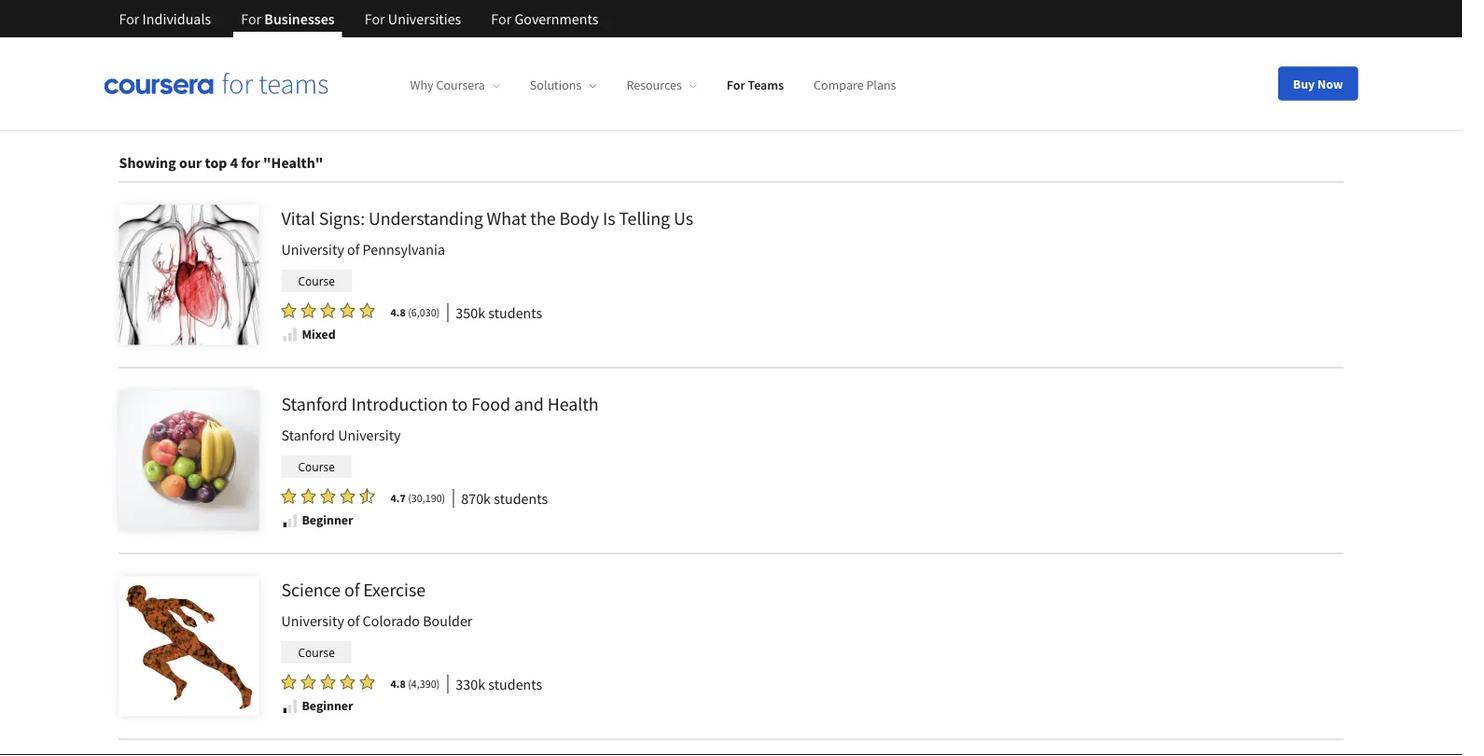 Task type: describe. For each thing, give the bounding box(es) containing it.
students for what
[[489, 304, 543, 322]]

pennsylvania
[[363, 241, 445, 259]]

university of pennsylvania
[[281, 241, 445, 259]]

to
[[452, 392, 468, 416]]

compare plans link
[[814, 77, 897, 94]]

individuals
[[142, 9, 211, 28]]

beginner level image
[[281, 513, 298, 529]]

teams
[[748, 77, 784, 94]]

for
[[241, 154, 260, 173]]

filled star image left 4.8 (4,390)
[[360, 674, 375, 691]]

330k students
[[456, 675, 543, 694]]

what
[[487, 207, 527, 230]]

4.7
[[391, 491, 406, 506]]

for left teams
[[727, 77, 746, 94]]

exercise
[[363, 578, 426, 602]]

our
[[179, 154, 202, 173]]

(6,030)
[[408, 306, 440, 320]]

(30,190)
[[408, 491, 446, 506]]

body
[[560, 207, 599, 230]]

beginner for science
[[302, 698, 353, 715]]

coursera
[[436, 77, 485, 94]]

top
[[205, 154, 227, 173]]

signs:
[[319, 207, 365, 230]]

telling
[[619, 207, 670, 230]]

350k
[[456, 304, 486, 322]]

stanford introduction to food and health
[[281, 392, 599, 416]]

beginner for stanford
[[302, 512, 353, 529]]

330k
[[456, 675, 486, 694]]

course for vital
[[298, 273, 335, 289]]

for for universities
[[365, 9, 385, 28]]

science of exercise by university of colorado boulder image
[[119, 577, 259, 717]]

mixed
[[302, 326, 336, 343]]

stanford for stanford university
[[281, 427, 335, 445]]

for universities
[[365, 9, 461, 28]]

course for stanford
[[298, 459, 335, 475]]

universities
[[388, 9, 461, 28]]

4.8 (4,390)
[[391, 677, 440, 692]]

plans
[[867, 77, 897, 94]]

showing our top 4 for "health"
[[119, 154, 323, 173]]

businesses
[[265, 9, 335, 28]]

resources
[[627, 77, 682, 94]]

colorado
[[363, 612, 420, 631]]

now
[[1318, 75, 1344, 92]]

4.7 (30,190)
[[391, 491, 446, 506]]

and
[[514, 392, 544, 416]]

870k
[[461, 490, 491, 508]]

health
[[548, 392, 599, 416]]

why coursera link
[[410, 77, 500, 94]]

for for individuals
[[119, 9, 139, 28]]

university for signs:
[[281, 241, 344, 259]]



Task type: locate. For each thing, give the bounding box(es) containing it.
1 vertical spatial of
[[344, 578, 360, 602]]

4.8 for exercise
[[391, 677, 406, 692]]

mixed level image
[[281, 327, 298, 344]]

university down vital at top
[[281, 241, 344, 259]]

students for food
[[494, 490, 548, 508]]

2 vertical spatial university
[[281, 612, 344, 631]]

3 course from the top
[[298, 645, 335, 660]]

for businesses
[[241, 9, 335, 28]]

2 vertical spatial of
[[347, 612, 360, 631]]

for left individuals
[[119, 9, 139, 28]]

us
[[674, 207, 694, 230]]

introduction
[[351, 392, 448, 416]]

4.8 left (6,030)
[[391, 306, 406, 320]]

beginner level image
[[281, 698, 298, 715]]

350k students
[[456, 304, 543, 322]]

0 vertical spatial course
[[298, 273, 335, 289]]

vital signs: understanding what the body is telling us
[[281, 207, 694, 230]]

resources link
[[627, 77, 697, 94]]

2 vertical spatial students
[[489, 675, 543, 694]]

university of colorado boulder
[[281, 612, 473, 631]]

understanding
[[369, 207, 483, 230]]

filled star image
[[281, 302, 296, 319], [301, 302, 316, 319], [321, 302, 336, 319], [340, 302, 355, 319], [360, 302, 375, 319], [281, 488, 296, 505], [301, 488, 316, 505], [321, 488, 336, 505], [281, 674, 296, 691], [301, 674, 316, 691], [321, 674, 336, 691]]

stanford for stanford introduction to food and health
[[281, 392, 348, 416]]

1 vertical spatial stanford
[[281, 427, 335, 445]]

4.8
[[391, 306, 406, 320], [391, 677, 406, 692]]

students right 330k
[[489, 675, 543, 694]]

is
[[603, 207, 616, 230]]

4.8 (6,030)
[[391, 306, 440, 320]]

4.8 for understanding
[[391, 306, 406, 320]]

for left "universities"
[[365, 9, 385, 28]]

1 beginner from the top
[[302, 512, 353, 529]]

half filled star image
[[360, 488, 375, 505]]

of up university of colorado boulder
[[344, 578, 360, 602]]

4
[[230, 154, 238, 173]]

1 4.8 from the top
[[391, 306, 406, 320]]

filled star image for introduction
[[340, 488, 355, 505]]

course down stanford university
[[298, 459, 335, 475]]

solutions
[[530, 77, 582, 94]]

vital
[[281, 207, 315, 230]]

1 vertical spatial 4.8
[[391, 677, 406, 692]]

science
[[281, 578, 341, 602]]

course
[[298, 273, 335, 289], [298, 459, 335, 475], [298, 645, 335, 660]]

university for of
[[281, 612, 344, 631]]

science of exercise
[[281, 578, 426, 602]]

None button
[[430, 100, 503, 130], [507, 100, 630, 130], [634, 100, 728, 130], [732, 100, 887, 130], [891, 100, 951, 130], [955, 100, 1090, 130], [430, 100, 503, 130], [507, 100, 630, 130], [634, 100, 728, 130], [732, 100, 887, 130], [891, 100, 951, 130], [955, 100, 1090, 130]]

for individuals
[[119, 9, 211, 28]]

for left the governments
[[491, 9, 512, 28]]

0 vertical spatial 4.8
[[391, 306, 406, 320]]

0 vertical spatial students
[[489, 304, 543, 322]]

coursera for teams image
[[104, 73, 328, 94]]

the
[[531, 207, 556, 230]]

filled star image
[[340, 488, 355, 505], [340, 674, 355, 691], [360, 674, 375, 691]]

1 course from the top
[[298, 273, 335, 289]]

1 stanford from the top
[[281, 392, 348, 416]]

course up beginner level icon
[[298, 645, 335, 660]]

870k students
[[461, 490, 548, 508]]

why
[[410, 77, 434, 94]]

1 vertical spatial university
[[338, 427, 401, 445]]

for for businesses
[[241, 9, 262, 28]]

of down signs:
[[347, 241, 360, 259]]

stanford up stanford university
[[281, 392, 348, 416]]

food
[[472, 392, 511, 416]]

for
[[119, 9, 139, 28], [241, 9, 262, 28], [365, 9, 385, 28], [491, 9, 512, 28], [727, 77, 746, 94]]

vital signs: understanding what the body is telling us by university of pennsylvania image
[[119, 205, 259, 345]]

buy now
[[1294, 75, 1344, 92]]

of for colorado
[[347, 612, 360, 631]]

0 vertical spatial university
[[281, 241, 344, 259]]

0 vertical spatial stanford
[[281, 392, 348, 416]]

for left businesses on the left top
[[241, 9, 262, 28]]

showing
[[119, 154, 176, 173]]

university
[[281, 241, 344, 259], [338, 427, 401, 445], [281, 612, 344, 631]]

university down the 'science'
[[281, 612, 344, 631]]

compare plans
[[814, 77, 897, 94]]

students
[[489, 304, 543, 322], [494, 490, 548, 508], [489, 675, 543, 694]]

why coursera
[[410, 77, 485, 94]]

students right 870k
[[494, 490, 548, 508]]

compare
[[814, 77, 864, 94]]

2 stanford from the top
[[281, 427, 335, 445]]

filled star image for of
[[340, 674, 355, 691]]

students right 350k
[[489, 304, 543, 322]]

university down introduction
[[338, 427, 401, 445]]

beginner right beginner level icon
[[302, 698, 353, 715]]

Search query text field
[[451, 33, 1060, 77]]

popular option group
[[430, 100, 1090, 130]]

1 vertical spatial course
[[298, 459, 335, 475]]

"health"
[[263, 154, 323, 173]]

for for governments
[[491, 9, 512, 28]]

4.8 left (4,390)
[[391, 677, 406, 692]]

1 vertical spatial beginner
[[302, 698, 353, 715]]

course up mixed
[[298, 273, 335, 289]]

for teams
[[727, 77, 784, 94]]

2 4.8 from the top
[[391, 677, 406, 692]]

of down science of exercise
[[347, 612, 360, 631]]

stanford introduction to food and health by stanford university image
[[119, 391, 259, 531]]

governments
[[515, 9, 599, 28]]

2 vertical spatial course
[[298, 645, 335, 660]]

0 vertical spatial of
[[347, 241, 360, 259]]

stanford up beginner level image
[[281, 427, 335, 445]]

of for pennsylvania
[[347, 241, 360, 259]]

beginner
[[302, 512, 353, 529], [302, 698, 353, 715]]

2 course from the top
[[298, 459, 335, 475]]

1 vertical spatial students
[[494, 490, 548, 508]]

course for science
[[298, 645, 335, 660]]

for governments
[[491, 9, 599, 28]]

stanford university
[[281, 427, 401, 445]]

solutions link
[[530, 77, 597, 94]]

buy
[[1294, 75, 1316, 92]]

0 vertical spatial beginner
[[302, 512, 353, 529]]

stanford
[[281, 392, 348, 416], [281, 427, 335, 445]]

2 beginner from the top
[[302, 698, 353, 715]]

banner navigation
[[104, 0, 614, 37]]

beginner right beginner level image
[[302, 512, 353, 529]]

filled star image down university of colorado boulder
[[340, 674, 355, 691]]

filled star image left half filled star image
[[340, 488, 355, 505]]

boulder
[[423, 612, 473, 631]]

buy now button
[[1279, 67, 1359, 100]]

of
[[347, 241, 360, 259], [344, 578, 360, 602], [347, 612, 360, 631]]

of for exercise
[[344, 578, 360, 602]]

(4,390)
[[408, 677, 440, 692]]

for teams link
[[727, 77, 784, 94]]



Task type: vqa. For each thing, say whether or not it's contained in the screenshot.
able to the left
no



